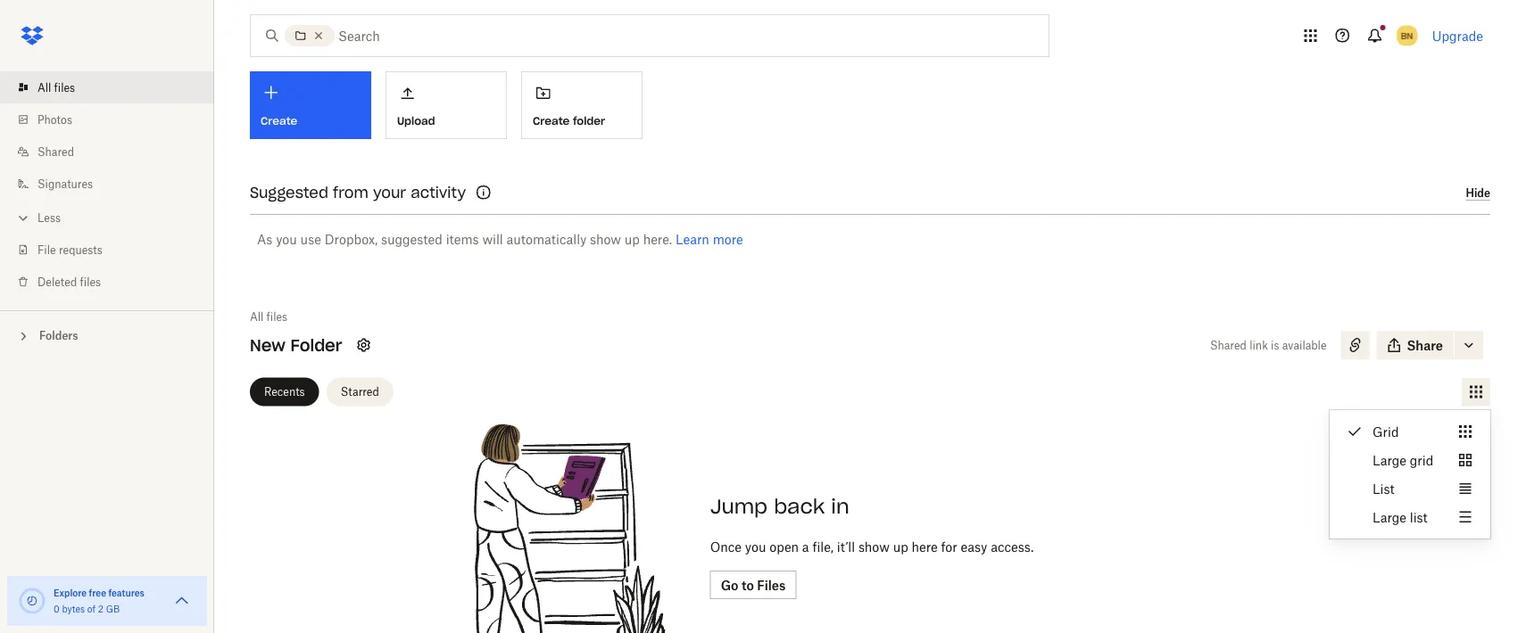 Task type: vqa. For each thing, say whether or not it's contained in the screenshot.
and within the REPLAY REVIEW AND APPROVE VIDEOS FASTER
no



Task type: describe. For each thing, give the bounding box(es) containing it.
1 horizontal spatial all files
[[250, 310, 288, 324]]

it'll
[[837, 540, 855, 555]]

folders
[[39, 329, 78, 343]]

jump
[[710, 495, 768, 520]]

use
[[301, 232, 321, 247]]

back
[[774, 495, 825, 520]]

file,
[[813, 540, 834, 555]]

quota usage element
[[18, 587, 46, 616]]

features
[[108, 588, 145, 599]]

create
[[533, 114, 570, 128]]

in
[[831, 495, 850, 520]]

list
[[1373, 482, 1395, 497]]

list radio item
[[1330, 475, 1491, 503]]

starred
[[341, 386, 379, 399]]

is
[[1271, 339, 1280, 352]]

folder
[[573, 114, 605, 128]]

upgrade link
[[1433, 28, 1484, 43]]

large list radio item
[[1330, 503, 1491, 532]]

folder
[[291, 335, 342, 356]]

0 vertical spatial show
[[590, 232, 621, 247]]

signatures
[[37, 177, 93, 191]]

upgrade
[[1433, 28, 1484, 43]]

link
[[1250, 339, 1268, 352]]

as
[[257, 232, 273, 247]]

of
[[87, 604, 96, 615]]

you for once
[[745, 540, 766, 555]]

suggested
[[250, 183, 328, 202]]

new folder
[[250, 335, 342, 356]]

1 vertical spatial all files link
[[250, 308, 288, 326]]

create folder
[[533, 114, 605, 128]]

jump back in
[[710, 495, 850, 520]]

deleted files
[[37, 275, 101, 289]]

dropbox image
[[14, 18, 50, 54]]

1 vertical spatial all
[[250, 310, 264, 324]]

1 horizontal spatial files
[[80, 275, 101, 289]]

available
[[1283, 339, 1327, 352]]

less image
[[14, 209, 32, 227]]

signatures link
[[14, 168, 214, 200]]

recents button
[[250, 378, 319, 407]]

easy
[[961, 540, 988, 555]]

large grid
[[1373, 453, 1434, 468]]

here.
[[643, 232, 672, 247]]

you for as
[[276, 232, 297, 247]]

learn more link
[[676, 232, 743, 247]]

once
[[710, 540, 742, 555]]

large for large grid
[[1373, 453, 1407, 468]]

large for large list
[[1373, 510, 1407, 525]]

photos
[[37, 113, 72, 126]]

list
[[1410, 510, 1428, 525]]



Task type: locate. For each thing, give the bounding box(es) containing it.
automatically
[[507, 232, 587, 247]]

all
[[37, 81, 51, 94], [250, 310, 264, 324]]

activity
[[411, 183, 466, 202]]

all files link up new on the left bottom
[[250, 308, 288, 326]]

you right as
[[276, 232, 297, 247]]

more
[[713, 232, 743, 247]]

shared for shared
[[37, 145, 74, 158]]

all files up new on the left bottom
[[250, 310, 288, 324]]

0 vertical spatial shared
[[37, 145, 74, 158]]

gb
[[106, 604, 120, 615]]

for
[[941, 540, 958, 555]]

2
[[98, 604, 103, 615]]

once you open a file, it'll show up here for easy access.
[[710, 540, 1034, 555]]

0 horizontal spatial you
[[276, 232, 297, 247]]

2 large from the top
[[1373, 510, 1407, 525]]

bytes
[[62, 604, 85, 615]]

requests
[[59, 243, 102, 257]]

1 vertical spatial you
[[745, 540, 766, 555]]

0 horizontal spatial all
[[37, 81, 51, 94]]

file requests
[[37, 243, 102, 257]]

0 vertical spatial you
[[276, 232, 297, 247]]

will
[[482, 232, 503, 247]]

all files list item
[[0, 71, 214, 104]]

up left here.
[[625, 232, 640, 247]]

show right it'll
[[859, 540, 890, 555]]

0 vertical spatial up
[[625, 232, 640, 247]]

share button
[[1377, 331, 1454, 360]]

file requests link
[[14, 234, 214, 266]]

0 horizontal spatial shared
[[37, 145, 74, 158]]

shared link is available
[[1210, 339, 1327, 352]]

0 vertical spatial files
[[54, 81, 75, 94]]

all files inside list item
[[37, 81, 75, 94]]

shared for shared link is available
[[1210, 339, 1247, 352]]

dropbox,
[[325, 232, 378, 247]]

access.
[[991, 540, 1034, 555]]

all files up photos
[[37, 81, 75, 94]]

less
[[37, 211, 61, 225]]

your
[[373, 183, 406, 202]]

all up new on the left bottom
[[250, 310, 264, 324]]

suggested from your activity
[[250, 183, 466, 202]]

1 vertical spatial shared
[[1210, 339, 1247, 352]]

new
[[250, 335, 286, 356]]

photos link
[[14, 104, 214, 136]]

you
[[276, 232, 297, 247], [745, 540, 766, 555]]

0 horizontal spatial show
[[590, 232, 621, 247]]

grid
[[1410, 453, 1434, 468]]

2 vertical spatial files
[[267, 310, 288, 324]]

large
[[1373, 453, 1407, 468], [1373, 510, 1407, 525]]

open
[[770, 540, 799, 555]]

large list
[[1373, 510, 1428, 525]]

show
[[590, 232, 621, 247], [859, 540, 890, 555]]

show left here.
[[590, 232, 621, 247]]

1 vertical spatial large
[[1373, 510, 1407, 525]]

all files
[[37, 81, 75, 94], [250, 310, 288, 324]]

all inside list item
[[37, 81, 51, 94]]

grid
[[1373, 424, 1399, 440]]

grid radio item
[[1330, 418, 1491, 446]]

a
[[802, 540, 809, 555]]

0 vertical spatial all
[[37, 81, 51, 94]]

files right deleted
[[80, 275, 101, 289]]

files
[[54, 81, 75, 94], [80, 275, 101, 289], [267, 310, 288, 324]]

0 horizontal spatial files
[[54, 81, 75, 94]]

large down list
[[1373, 510, 1407, 525]]

starred button
[[326, 378, 394, 407]]

suggested
[[381, 232, 443, 247]]

shared
[[37, 145, 74, 158], [1210, 339, 1247, 352]]

you left open
[[745, 540, 766, 555]]

create folder button
[[521, 71, 643, 139]]

from
[[333, 183, 369, 202]]

0 vertical spatial large
[[1373, 453, 1407, 468]]

shared link
[[14, 136, 214, 168]]

1 horizontal spatial you
[[745, 540, 766, 555]]

0 vertical spatial all files link
[[14, 71, 214, 104]]

files up new on the left bottom
[[267, 310, 288, 324]]

0 horizontal spatial all files
[[37, 81, 75, 94]]

as you use dropbox, suggested items will automatically show up here. learn more
[[257, 232, 743, 247]]

learn
[[676, 232, 710, 247]]

0
[[54, 604, 60, 615]]

up
[[625, 232, 640, 247], [893, 540, 909, 555]]

items
[[446, 232, 479, 247]]

0 horizontal spatial up
[[625, 232, 640, 247]]

explore
[[54, 588, 87, 599]]

file
[[37, 243, 56, 257]]

1 vertical spatial all files
[[250, 310, 288, 324]]

0 horizontal spatial all files link
[[14, 71, 214, 104]]

1 horizontal spatial up
[[893, 540, 909, 555]]

share
[[1407, 338, 1444, 353]]

all files link
[[14, 71, 214, 104], [250, 308, 288, 326]]

recents
[[264, 386, 305, 399]]

shared down photos
[[37, 145, 74, 158]]

2 horizontal spatial files
[[267, 310, 288, 324]]

1 horizontal spatial shared
[[1210, 339, 1247, 352]]

up left here
[[893, 540, 909, 555]]

1 horizontal spatial all files link
[[250, 308, 288, 326]]

1 horizontal spatial show
[[859, 540, 890, 555]]

all up photos
[[37, 81, 51, 94]]

list containing all files
[[0, 61, 214, 311]]

free
[[89, 588, 106, 599]]

files up photos
[[54, 81, 75, 94]]

1 large from the top
[[1373, 453, 1407, 468]]

deleted files link
[[14, 266, 214, 298]]

0 vertical spatial all files
[[37, 81, 75, 94]]

large down grid
[[1373, 453, 1407, 468]]

explore free features 0 bytes of 2 gb
[[54, 588, 145, 615]]

here
[[912, 540, 938, 555]]

files inside list item
[[54, 81, 75, 94]]

folders button
[[0, 322, 214, 349]]

list
[[0, 61, 214, 311]]

1 vertical spatial files
[[80, 275, 101, 289]]

1 vertical spatial show
[[859, 540, 890, 555]]

large grid radio item
[[1330, 446, 1491, 475]]

deleted
[[37, 275, 77, 289]]

all files link up shared link
[[14, 71, 214, 104]]

1 horizontal spatial all
[[250, 310, 264, 324]]

shared left link
[[1210, 339, 1247, 352]]

1 vertical spatial up
[[893, 540, 909, 555]]



